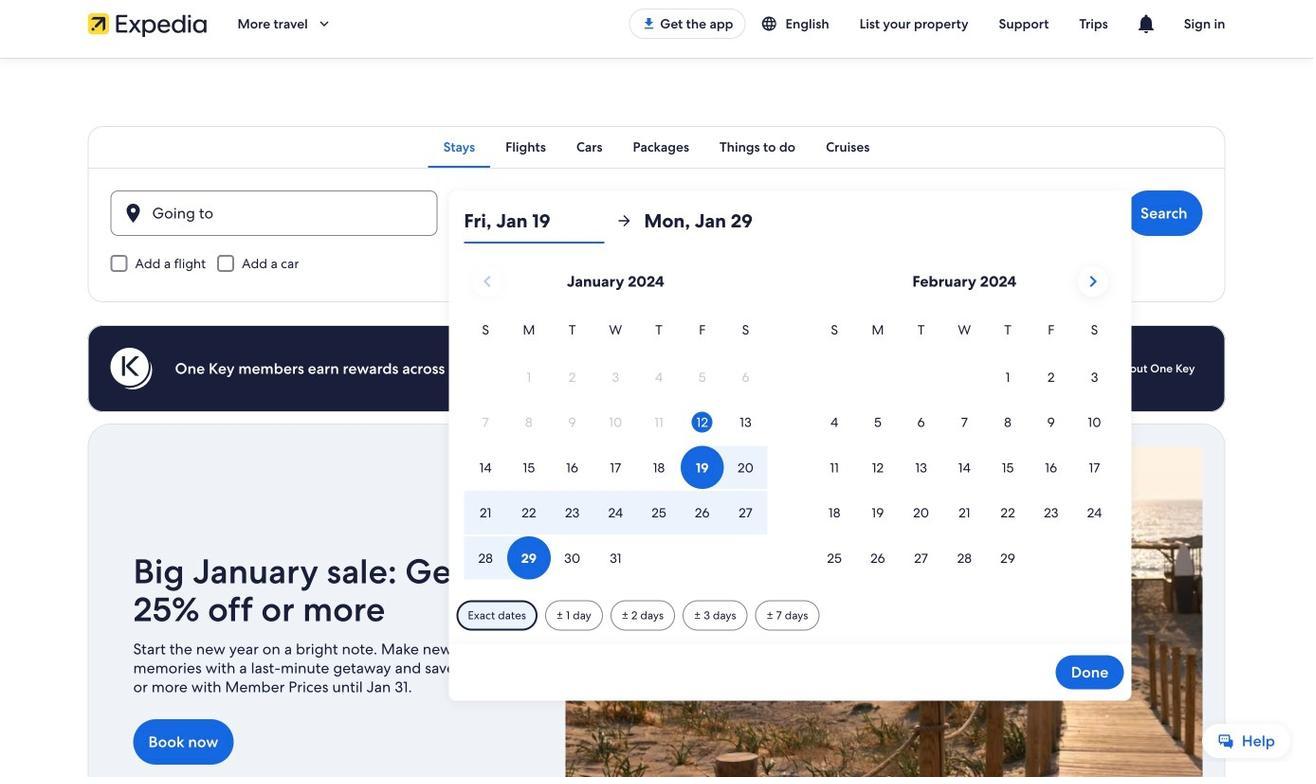 Task type: describe. For each thing, give the bounding box(es) containing it.
download the app button image
[[641, 16, 657, 31]]

directional image
[[616, 212, 633, 230]]

january 2024 element
[[464, 320, 768, 582]]

more travel image
[[316, 15, 333, 32]]



Task type: locate. For each thing, give the bounding box(es) containing it.
today element
[[692, 412, 713, 433]]

main content
[[0, 58, 1314, 778]]

february 2024 element
[[813, 320, 1117, 582]]

previous month image
[[476, 270, 499, 293]]

tab list
[[88, 126, 1226, 168]]

expedia logo image
[[88, 10, 207, 37]]

communication center icon image
[[1135, 12, 1158, 35]]

next month image
[[1082, 270, 1105, 293]]

small image
[[761, 15, 786, 32]]

application
[[464, 259, 1117, 582]]



